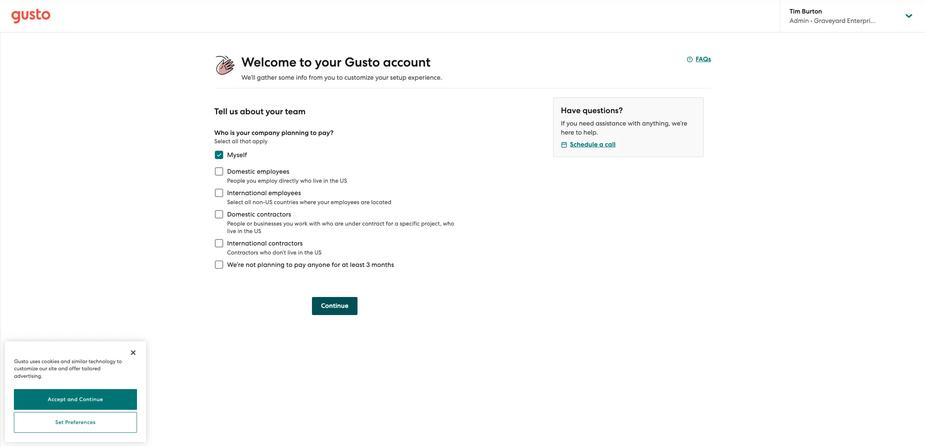 Task type: describe. For each thing, give the bounding box(es) containing it.
we're not planning to pay anyone for at least 3 months
[[227, 261, 394, 269]]

welcome to your gusto account we'll gather some info from you to customize your setup experience.
[[242, 55, 443, 81]]

directly
[[279, 178, 299, 185]]

1 vertical spatial planning
[[258, 261, 285, 269]]

us
[[230, 107, 238, 117]]

continue inside button
[[79, 397, 103, 403]]

need
[[579, 120, 595, 127]]

who is your company planning to pay? select all that apply
[[215, 129, 334, 145]]

1 vertical spatial all
[[245, 199, 251, 206]]

who
[[215, 129, 229, 137]]

anyone
[[308, 261, 330, 269]]

employees for international employees
[[269, 189, 301, 197]]

International contractors checkbox
[[211, 235, 227, 252]]

2 vertical spatial employees
[[331, 199, 360, 206]]

international contractors
[[227, 240, 303, 248]]

company
[[252, 129, 280, 137]]

a inside button
[[600, 141, 604, 149]]

customize inside gusto uses cookies and similar technology to customize our site and offer tailored advertising.
[[14, 366, 38, 372]]

pay
[[294, 261, 306, 269]]

people you employ directly who live in the us
[[227, 178, 347, 185]]

or
[[247, 221, 253, 228]]

us inside people or businesses you work with who are under contract for a specific project, who live in the us
[[254, 228, 261, 235]]

if you need assistance with anything, we're here to help.
[[561, 120, 688, 136]]

contractors for international contractors
[[269, 240, 303, 248]]

1 vertical spatial and
[[58, 366, 68, 372]]

select all non-us countries where your employees are located
[[227, 199, 392, 206]]

faqs button
[[687, 55, 712, 64]]

accept and continue
[[48, 397, 103, 403]]

project,
[[422, 221, 442, 228]]

select inside who is your company planning to pay? select all that apply
[[215, 138, 231, 145]]

We're not planning to pay anyone for at least 3 months checkbox
[[211, 257, 227, 273]]

1 vertical spatial select
[[227, 199, 243, 206]]

info
[[296, 74, 308, 81]]

burton
[[803, 8, 823, 15]]

from
[[309, 74, 323, 81]]

Domestic contractors checkbox
[[211, 206, 227, 223]]

in inside people or businesses you work with who are under contract for a specific project, who live in the us
[[238, 228, 243, 235]]

some
[[279, 74, 295, 81]]

have
[[561, 106, 581, 116]]

customize inside the welcome to your gusto account we'll gather some info from you to customize your setup experience.
[[345, 74, 374, 81]]

admin
[[790, 17, 810, 24]]

with inside people or businesses you work with who are under contract for a specific project, who live in the us
[[309, 221, 321, 228]]

for inside people or businesses you work with who are under contract for a specific project, who live in the us
[[386, 221, 394, 228]]

questions?
[[583, 106, 623, 116]]

tell us about your team
[[215, 107, 306, 117]]

businesses
[[254, 221, 282, 228]]

is
[[230, 129, 235, 137]]

countries
[[274, 199, 299, 206]]

gusto inside the welcome to your gusto account we'll gather some info from you to customize your setup experience.
[[345, 55, 380, 70]]

to left pay
[[287, 261, 293, 269]]

have questions?
[[561, 106, 623, 116]]

we're
[[672, 120, 688, 127]]

people or businesses you work with who are under contract for a specific project, who live in the us
[[227, 221, 455, 235]]

apply
[[253, 138, 268, 145]]

0 vertical spatial are
[[361, 199, 370, 206]]

about
[[240, 107, 264, 117]]

advertising.
[[14, 374, 42, 380]]

Myself checkbox
[[211, 147, 227, 163]]

3
[[367, 261, 370, 269]]

site
[[49, 366, 57, 372]]

to up info
[[300, 55, 312, 70]]

continue inside button
[[321, 303, 349, 310]]

welcome
[[242, 55, 297, 70]]

uses
[[30, 359, 40, 365]]

located
[[372, 199, 392, 206]]

our
[[39, 366, 47, 372]]

technology
[[89, 359, 116, 365]]

International employees checkbox
[[211, 185, 227, 202]]

2 vertical spatial live
[[288, 250, 297, 257]]

your left the team
[[266, 107, 283, 117]]

your inside who is your company planning to pay? select all that apply
[[237, 129, 250, 137]]

where
[[300, 199, 316, 206]]

least
[[350, 261, 365, 269]]

who down international contractors on the left
[[260, 250, 271, 257]]

and inside accept and continue button
[[67, 397, 78, 403]]

people for domestic employees
[[227, 178, 246, 185]]

employees for domestic employees
[[257, 168, 290, 176]]

help.
[[584, 129, 599, 136]]

setup
[[390, 74, 407, 81]]

to inside 'if you need assistance with anything, we're here to help.'
[[576, 129, 582, 136]]

specific
[[400, 221, 420, 228]]

myself
[[227, 151, 247, 159]]

are inside people or businesses you work with who are under contract for a specific project, who live in the us
[[335, 221, 344, 228]]

who right project,
[[443, 221, 455, 228]]

2 vertical spatial in
[[298, 250, 303, 257]]

if
[[561, 120, 565, 127]]

non-
[[253, 199, 266, 206]]



Task type: vqa. For each thing, say whether or not it's contained in the screenshot.
Terms
no



Task type: locate. For each thing, give the bounding box(es) containing it.
employees up countries
[[269, 189, 301, 197]]

a inside people or businesses you work with who are under contract for a specific project, who live in the us
[[395, 221, 399, 228]]

gusto inside gusto uses cookies and similar technology to customize our site and offer tailored advertising.
[[14, 359, 28, 365]]

for
[[386, 221, 394, 228], [332, 261, 341, 269]]

your up from
[[315, 55, 342, 70]]

schedule a call button
[[561, 141, 616, 150]]

0 vertical spatial gusto
[[345, 55, 380, 70]]

gusto uses cookies and similar technology to customize our site and offer tailored advertising.
[[14, 359, 122, 380]]

schedule a call
[[571, 141, 616, 149]]

0 horizontal spatial gusto
[[14, 359, 28, 365]]

1 domestic from the top
[[227, 168, 255, 176]]

at
[[342, 261, 349, 269]]

Domestic employees checkbox
[[211, 163, 227, 180]]

0 horizontal spatial a
[[395, 221, 399, 228]]

continue
[[321, 303, 349, 310], [79, 397, 103, 403]]

schedule
[[571, 141, 598, 149]]

you left work at the left of the page
[[284, 221, 293, 228]]

contractors who don't live in the us
[[227, 250, 322, 257]]

work
[[295, 221, 308, 228]]

1 vertical spatial gusto
[[14, 359, 28, 365]]

offer
[[69, 366, 81, 372]]

domestic up or
[[227, 211, 255, 218]]

set
[[55, 420, 64, 426]]

anything,
[[643, 120, 671, 127]]

1 vertical spatial the
[[244, 228, 253, 235]]

0 horizontal spatial with
[[309, 221, 321, 228]]

live inside people or businesses you work with who are under contract for a specific project, who live in the us
[[227, 228, 236, 235]]

a left specific
[[395, 221, 399, 228]]

to
[[300, 55, 312, 70], [337, 74, 343, 81], [576, 129, 582, 136], [311, 129, 317, 137], [287, 261, 293, 269], [117, 359, 122, 365]]

to right technology
[[117, 359, 122, 365]]

we're
[[227, 261, 244, 269]]

to right here
[[576, 129, 582, 136]]

1 horizontal spatial continue
[[321, 303, 349, 310]]

0 vertical spatial with
[[628, 120, 641, 127]]

•
[[811, 17, 813, 24]]

1 horizontal spatial customize
[[345, 74, 374, 81]]

you down domestic employees
[[247, 178, 257, 185]]

contractors up 'don't'
[[269, 240, 303, 248]]

to inside who is your company planning to pay? select all that apply
[[311, 129, 317, 137]]

a left call
[[600, 141, 604, 149]]

0 vertical spatial the
[[330, 178, 339, 185]]

contractors
[[227, 250, 259, 257]]

employ
[[258, 178, 278, 185]]

accept and continue button
[[14, 390, 137, 411]]

your up that
[[237, 129, 250, 137]]

tell
[[215, 107, 228, 117]]

are left under
[[335, 221, 344, 228]]

you
[[325, 74, 335, 81], [567, 120, 578, 127], [247, 178, 257, 185], [284, 221, 293, 228]]

to inside gusto uses cookies and similar technology to customize our site and offer tailored advertising.
[[117, 359, 122, 365]]

pay?
[[319, 129, 334, 137]]

in up pay
[[298, 250, 303, 257]]

international for international employees
[[227, 189, 267, 197]]

live right 'don't'
[[288, 250, 297, 257]]

1 vertical spatial contractors
[[269, 240, 303, 248]]

with inside 'if you need assistance with anything, we're here to help.'
[[628, 120, 641, 127]]

domestic contractors
[[227, 211, 291, 218]]

you right from
[[325, 74, 335, 81]]

1 horizontal spatial with
[[628, 120, 641, 127]]

all down 'is'
[[232, 138, 239, 145]]

with
[[628, 120, 641, 127], [309, 221, 321, 228]]

enterprises
[[848, 17, 880, 24]]

1 horizontal spatial a
[[600, 141, 604, 149]]

0 vertical spatial select
[[215, 138, 231, 145]]

2 horizontal spatial live
[[313, 178, 322, 185]]

0 horizontal spatial all
[[232, 138, 239, 145]]

0 horizontal spatial continue
[[79, 397, 103, 403]]

not
[[246, 261, 256, 269]]

contractors
[[257, 211, 291, 218], [269, 240, 303, 248]]

under
[[345, 221, 361, 228]]

0 vertical spatial people
[[227, 178, 246, 185]]

people inside people or businesses you work with who are under contract for a specific project, who live in the us
[[227, 221, 246, 228]]

0 vertical spatial employees
[[257, 168, 290, 176]]

to left pay?
[[311, 129, 317, 137]]

in up select all non-us countries where your employees are located
[[324, 178, 329, 185]]

employees up under
[[331, 199, 360, 206]]

0 vertical spatial domestic
[[227, 168, 255, 176]]

your
[[315, 55, 342, 70], [376, 74, 389, 81], [266, 107, 283, 117], [237, 129, 250, 137], [318, 199, 330, 206]]

you inside the welcome to your gusto account we'll gather some info from you to customize your setup experience.
[[325, 74, 335, 81]]

2 vertical spatial the
[[305, 250, 313, 257]]

are
[[361, 199, 370, 206], [335, 221, 344, 228]]

0 vertical spatial international
[[227, 189, 267, 197]]

international up contractors
[[227, 240, 267, 248]]

international up non-
[[227, 189, 267, 197]]

1 horizontal spatial gusto
[[345, 55, 380, 70]]

gusto
[[345, 55, 380, 70], [14, 359, 28, 365]]

live up select all non-us countries where your employees are located
[[313, 178, 322, 185]]

a
[[600, 141, 604, 149], [395, 221, 399, 228]]

planning down contractors who don't live in the us
[[258, 261, 285, 269]]

1 vertical spatial for
[[332, 261, 341, 269]]

customize
[[345, 74, 374, 81], [14, 366, 38, 372]]

1 people from the top
[[227, 178, 246, 185]]

for left at
[[332, 261, 341, 269]]

contractors up businesses
[[257, 211, 291, 218]]

2 horizontal spatial in
[[324, 178, 329, 185]]

1 international from the top
[[227, 189, 267, 197]]

here
[[561, 129, 575, 136]]

set preferences button
[[14, 413, 137, 434]]

set preferences
[[55, 420, 96, 426]]

and right site
[[58, 366, 68, 372]]

0 horizontal spatial customize
[[14, 366, 38, 372]]

1 vertical spatial in
[[238, 228, 243, 235]]

0 vertical spatial all
[[232, 138, 239, 145]]

0 vertical spatial live
[[313, 178, 322, 185]]

1 vertical spatial a
[[395, 221, 399, 228]]

0 vertical spatial a
[[600, 141, 604, 149]]

contract
[[363, 221, 385, 228]]

1 horizontal spatial are
[[361, 199, 370, 206]]

employees up employ
[[257, 168, 290, 176]]

2 vertical spatial and
[[67, 397, 78, 403]]

for right contract
[[386, 221, 394, 228]]

the
[[330, 178, 339, 185], [244, 228, 253, 235], [305, 250, 313, 257]]

1 horizontal spatial for
[[386, 221, 394, 228]]

planning inside who is your company planning to pay? select all that apply
[[282, 129, 309, 137]]

0 vertical spatial contractors
[[257, 211, 291, 218]]

home image
[[11, 8, 50, 24]]

you right if
[[567, 120, 578, 127]]

tim
[[790, 8, 801, 15]]

0 horizontal spatial in
[[238, 228, 243, 235]]

1 vertical spatial employees
[[269, 189, 301, 197]]

0 vertical spatial customize
[[345, 74, 374, 81]]

faqs
[[696, 55, 712, 63]]

1 vertical spatial domestic
[[227, 211, 255, 218]]

the up select all non-us countries where your employees are located
[[330, 178, 339, 185]]

experience.
[[408, 74, 443, 81]]

graveyard
[[815, 17, 846, 24]]

2 international from the top
[[227, 240, 267, 248]]

in up contractors
[[238, 228, 243, 235]]

all left non-
[[245, 199, 251, 206]]

1 vertical spatial with
[[309, 221, 321, 228]]

0 vertical spatial and
[[61, 359, 70, 365]]

people left or
[[227, 221, 246, 228]]

the up we're not planning to pay anyone for at least 3 months
[[305, 250, 313, 257]]

1 horizontal spatial live
[[288, 250, 297, 257]]

domestic for domestic employees
[[227, 168, 255, 176]]

call
[[606, 141, 616, 149]]

you inside people or businesses you work with who are under contract for a specific project, who live in the us
[[284, 221, 293, 228]]

1 vertical spatial international
[[227, 240, 267, 248]]

live up international contractors checkbox
[[227, 228, 236, 235]]

select down who
[[215, 138, 231, 145]]

months
[[372, 261, 394, 269]]

who left under
[[322, 221, 334, 228]]

employees
[[257, 168, 290, 176], [269, 189, 301, 197], [331, 199, 360, 206]]

0 horizontal spatial the
[[244, 228, 253, 235]]

0 vertical spatial for
[[386, 221, 394, 228]]

and
[[61, 359, 70, 365], [58, 366, 68, 372], [67, 397, 78, 403]]

1 vertical spatial are
[[335, 221, 344, 228]]

preferences
[[65, 420, 96, 426]]

international
[[227, 189, 267, 197], [227, 240, 267, 248]]

1 horizontal spatial the
[[305, 250, 313, 257]]

accept
[[48, 397, 66, 403]]

international for international contractors
[[227, 240, 267, 248]]

similar
[[72, 359, 87, 365]]

1 horizontal spatial in
[[298, 250, 303, 257]]

all inside who is your company planning to pay? select all that apply
[[232, 138, 239, 145]]

tailored
[[82, 366, 101, 372]]

2 people from the top
[[227, 221, 246, 228]]

tim burton admin • graveyard enterprises
[[790, 8, 880, 24]]

us
[[340, 178, 347, 185], [266, 199, 273, 206], [254, 228, 261, 235], [315, 250, 322, 257]]

who right directly
[[300, 178, 312, 185]]

0 horizontal spatial live
[[227, 228, 236, 235]]

account
[[383, 55, 431, 70]]

with right work at the left of the page
[[309, 221, 321, 228]]

your left setup
[[376, 74, 389, 81]]

0 horizontal spatial are
[[335, 221, 344, 228]]

people up the international employees option
[[227, 178, 246, 185]]

you inside 'if you need assistance with anything, we're here to help.'
[[567, 120, 578, 127]]

who
[[300, 178, 312, 185], [322, 221, 334, 228], [443, 221, 455, 228], [260, 250, 271, 257]]

the inside people or businesses you work with who are under contract for a specific project, who live in the us
[[244, 228, 253, 235]]

team
[[285, 107, 306, 117]]

domestic for domestic contractors
[[227, 211, 255, 218]]

to right from
[[337, 74, 343, 81]]

people for domestic contractors
[[227, 221, 246, 228]]

1 horizontal spatial all
[[245, 199, 251, 206]]

that
[[240, 138, 251, 145]]

select
[[215, 138, 231, 145], [227, 199, 243, 206]]

2 domestic from the top
[[227, 211, 255, 218]]

with left anything,
[[628, 120, 641, 127]]

0 vertical spatial planning
[[282, 129, 309, 137]]

1 vertical spatial people
[[227, 221, 246, 228]]

planning
[[282, 129, 309, 137], [258, 261, 285, 269]]

and up "offer"
[[61, 359, 70, 365]]

are left located
[[361, 199, 370, 206]]

gather
[[257, 74, 277, 81]]

don't
[[273, 250, 286, 257]]

0 vertical spatial continue
[[321, 303, 349, 310]]

2 horizontal spatial the
[[330, 178, 339, 185]]

select up domestic contractors option at left top
[[227, 199, 243, 206]]

continue button
[[312, 298, 358, 316]]

contractors for domestic contractors
[[257, 211, 291, 218]]

assistance
[[596, 120, 627, 127]]

1 vertical spatial live
[[227, 228, 236, 235]]

planning down the team
[[282, 129, 309, 137]]

the down or
[[244, 228, 253, 235]]

cookies
[[41, 359, 59, 365]]

your right where at the left top of the page
[[318, 199, 330, 206]]

0 horizontal spatial for
[[332, 261, 341, 269]]

1 vertical spatial continue
[[79, 397, 103, 403]]

1 vertical spatial customize
[[14, 366, 38, 372]]

domestic employees
[[227, 168, 290, 176]]

and right accept
[[67, 397, 78, 403]]

domestic down myself
[[227, 168, 255, 176]]

international employees
[[227, 189, 301, 197]]

live
[[313, 178, 322, 185], [227, 228, 236, 235], [288, 250, 297, 257]]

in
[[324, 178, 329, 185], [238, 228, 243, 235], [298, 250, 303, 257]]

0 vertical spatial in
[[324, 178, 329, 185]]

we'll
[[242, 74, 256, 81]]



